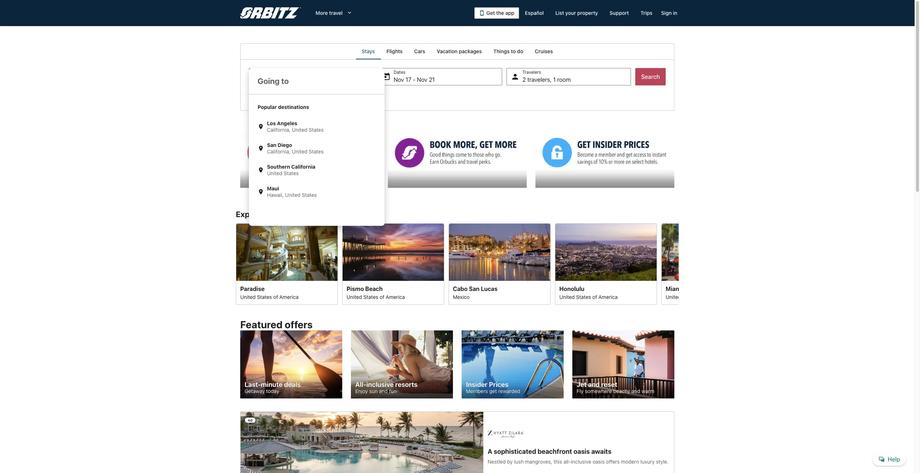 Task type: vqa. For each thing, say whether or not it's contained in the screenshot.
Flights
yes



Task type: describe. For each thing, give the bounding box(es) containing it.
beachy
[[614, 388, 631, 394]]

miami beach united states of america
[[666, 285, 725, 300]]

download the app button image
[[480, 10, 485, 16]]

flights
[[387, 48, 403, 54]]

mexico
[[453, 294, 470, 300]]

stays
[[266, 210, 286, 219]]

property
[[578, 10, 599, 16]]

add a car
[[299, 93, 321, 99]]

fun
[[389, 388, 397, 394]]

more
[[316, 10, 328, 16]]

small image
[[258, 189, 264, 195]]

los
[[267, 120, 276, 126]]

1 nov from the left
[[394, 76, 404, 83]]

vacation packages link
[[431, 43, 488, 59]]

america inside paradise united states of america
[[280, 294, 299, 300]]

travelers,
[[528, 76, 552, 83]]

0 horizontal spatial destinations
[[278, 104, 309, 110]]

america inside pismo beach united states of america
[[386, 294, 405, 300]]

2 nov from the left
[[417, 76, 428, 83]]

2 travelers, 1 room button
[[507, 68, 632, 85]]

los angeles california, united states
[[267, 120, 324, 133]]

all-inclusive resorts enjoy sun and fun
[[356, 381, 418, 394]]

san diego california, united states
[[267, 142, 324, 155]]

southern
[[267, 164, 290, 170]]

1 vertical spatial destinations
[[329, 210, 375, 219]]

orbitz logo image
[[240, 7, 301, 19]]

and inside all-inclusive resorts enjoy sun and fun
[[379, 388, 388, 394]]

southern california united states
[[267, 164, 316, 176]]

trending
[[296, 210, 327, 219]]

america inside miami beach united states of america
[[706, 294, 725, 300]]

states inside maui hawaii, united states
[[302, 192, 317, 198]]

nov 17 - nov 21
[[394, 76, 435, 83]]

all-
[[356, 381, 367, 389]]

1 horizontal spatial and
[[589, 381, 600, 389]]

stays
[[362, 48, 375, 54]]

do
[[518, 48, 524, 54]]

california, for diego
[[267, 148, 291, 155]]

sign in button
[[659, 7, 681, 20]]

states inside los angeles california, united states
[[309, 127, 324, 133]]

list
[[556, 10, 565, 16]]

things
[[494, 48, 510, 54]]

add a flight
[[259, 93, 285, 99]]

marina cabo san lucas which includes a marina, a coastal town and night scenes image
[[449, 223, 551, 281]]

getaway
[[245, 388, 265, 394]]

add for add a flight
[[259, 93, 268, 99]]

list your property
[[556, 10, 599, 16]]

add for add a car
[[299, 93, 308, 99]]

cars link
[[409, 43, 431, 59]]

pismo
[[347, 285, 364, 292]]

cars
[[415, 48, 426, 54]]

travel
[[330, 10, 343, 16]]

a for flight
[[269, 93, 272, 99]]

minute
[[261, 381, 283, 389]]

of inside pismo beach united states of america
[[380, 294, 385, 300]]

united inside southern california united states
[[267, 170, 283, 176]]

honolulu
[[560, 285, 585, 292]]

maui
[[267, 185, 279, 192]]

united inside maui hawaii, united states
[[285, 192, 301, 198]]

lucas
[[481, 285, 498, 292]]

makiki - lower punchbowl - tantalus showing landscape views, a sunset and a city image
[[556, 223, 658, 281]]

list your property link
[[550, 7, 604, 20]]

today
[[266, 388, 279, 394]]

cruises
[[535, 48, 553, 54]]

enjoy
[[356, 388, 368, 394]]

last-minute deals getaway today
[[245, 381, 301, 394]]

pismo beach united states of america
[[347, 285, 405, 300]]

español button
[[520, 7, 550, 20]]

honolulu united states of america
[[560, 285, 618, 300]]

your
[[566, 10, 577, 16]]

get the app
[[487, 10, 515, 16]]

support link
[[604, 7, 635, 20]]

room
[[558, 76, 571, 83]]

popular
[[258, 104, 277, 110]]

get
[[490, 388, 497, 394]]

miami
[[666, 285, 683, 292]]

small image for san
[[258, 145, 264, 152]]

cabo
[[453, 285, 468, 292]]

in inside sign in "dropdown button"
[[674, 10, 678, 16]]

-
[[413, 76, 416, 83]]

hawaii,
[[267, 192, 284, 198]]

2
[[523, 76, 526, 83]]

flight
[[273, 93, 285, 99]]

paradise
[[240, 285, 265, 292]]

states inside miami beach united states of america
[[683, 294, 698, 300]]

vacation packages
[[437, 48, 482, 54]]

california
[[292, 164, 316, 170]]

packages
[[459, 48, 482, 54]]

Going to text field
[[249, 68, 385, 94]]

popular destinations
[[258, 104, 309, 110]]

show previous card image
[[232, 260, 240, 268]]

miami beach featuring a city and street scenes image
[[662, 223, 764, 281]]

diego
[[278, 142, 292, 148]]

flights link
[[381, 43, 409, 59]]

opens in a new window image
[[388, 128, 394, 135]]

featured offers
[[240, 319, 313, 331]]



Task type: locate. For each thing, give the bounding box(es) containing it.
inclusive
[[367, 381, 394, 389]]

small image left southern
[[258, 167, 264, 173]]

united inside pismo beach united states of america
[[347, 294, 362, 300]]

3 of from the left
[[593, 294, 598, 300]]

america
[[280, 294, 299, 300], [386, 294, 405, 300], [599, 294, 618, 300], [706, 294, 725, 300]]

1 beach from the left
[[366, 285, 383, 292]]

united inside paradise united states of america
[[240, 294, 256, 300]]

sun
[[370, 388, 378, 394]]

and right "jet"
[[589, 381, 600, 389]]

california, down diego
[[267, 148, 291, 155]]

1 horizontal spatial san
[[469, 285, 480, 292]]

united right hawaii,
[[285, 192, 301, 198]]

states inside southern california united states
[[284, 170, 299, 176]]

united
[[292, 127, 308, 133], [292, 148, 308, 155], [267, 170, 283, 176], [285, 192, 301, 198], [240, 294, 256, 300], [347, 294, 362, 300], [560, 294, 575, 300], [666, 294, 682, 300]]

app
[[506, 10, 515, 16]]

maui hawaii, united states
[[267, 185, 317, 198]]

united down paradise in the left bottom of the page
[[240, 294, 256, 300]]

1 of from the left
[[274, 294, 278, 300]]

0 horizontal spatial beach
[[366, 285, 383, 292]]

tab list inside featured offers "main content"
[[240, 43, 675, 59]]

2 travelers, 1 room
[[523, 76, 571, 83]]

español
[[525, 10, 544, 16]]

explore
[[236, 210, 264, 219]]

support
[[610, 10, 630, 16]]

san left diego
[[267, 142, 277, 148]]

1
[[554, 76, 556, 83]]

california, down los
[[267, 127, 291, 133]]

car
[[314, 93, 321, 99]]

featured offers region
[[236, 315, 679, 403]]

0 vertical spatial san
[[267, 142, 277, 148]]

1 america from the left
[[280, 294, 299, 300]]

insider
[[466, 381, 488, 389]]

states up the california
[[309, 148, 324, 155]]

fly
[[577, 388, 584, 394]]

add
[[259, 93, 268, 99], [299, 93, 308, 99]]

1 horizontal spatial in
[[674, 10, 678, 16]]

members
[[466, 388, 488, 394]]

get the app link
[[475, 7, 520, 19]]

4 america from the left
[[706, 294, 725, 300]]

offers
[[285, 319, 313, 331]]

1 vertical spatial san
[[469, 285, 480, 292]]

in
[[674, 10, 678, 16], [288, 210, 294, 219]]

things to do link
[[488, 43, 530, 59]]

1 vertical spatial california,
[[267, 148, 291, 155]]

states down paradise in the left bottom of the page
[[257, 294, 272, 300]]

states inside pismo beach united states of america
[[364, 294, 379, 300]]

0 horizontal spatial in
[[288, 210, 294, 219]]

rewarded
[[499, 388, 521, 394]]

states inside the san diego california, united states
[[309, 148, 324, 155]]

0 vertical spatial small image
[[258, 123, 264, 130]]

small image left los
[[258, 123, 264, 130]]

1 california, from the top
[[267, 127, 291, 133]]

the
[[497, 10, 505, 16]]

2 horizontal spatial and
[[632, 388, 641, 394]]

0 vertical spatial in
[[674, 10, 678, 16]]

united down pismo
[[347, 294, 362, 300]]

tab list
[[240, 43, 675, 59]]

search
[[642, 74, 661, 80]]

stays link
[[356, 43, 381, 59]]

united up the california
[[292, 148, 308, 155]]

small image for southern
[[258, 167, 264, 173]]

2 vertical spatial small image
[[258, 167, 264, 173]]

2 a from the left
[[310, 93, 313, 99]]

cruises link
[[530, 43, 559, 59]]

0 horizontal spatial add
[[259, 93, 268, 99]]

featured
[[240, 319, 283, 331]]

sign in
[[662, 10, 678, 16]]

to
[[511, 48, 516, 54]]

more travel button
[[310, 7, 359, 20]]

of inside paradise united states of america
[[274, 294, 278, 300]]

1 vertical spatial in
[[288, 210, 294, 219]]

trips
[[641, 10, 653, 16]]

united inside miami beach united states of america
[[666, 294, 682, 300]]

featured offers main content
[[0, 43, 916, 473]]

san inside the san diego california, united states
[[267, 142, 277, 148]]

and left warm
[[632, 388, 641, 394]]

small image left diego
[[258, 145, 264, 152]]

things to do
[[494, 48, 524, 54]]

get
[[487, 10, 495, 16]]

2 beach from the left
[[685, 285, 702, 292]]

nov right -
[[417, 76, 428, 83]]

0 horizontal spatial and
[[379, 388, 388, 394]]

cabo san lucas mexico
[[453, 285, 498, 300]]

trips link
[[635, 7, 659, 20]]

0 vertical spatial california,
[[267, 127, 291, 133]]

0 horizontal spatial a
[[269, 93, 272, 99]]

1 vertical spatial small image
[[258, 145, 264, 152]]

2 small image from the top
[[258, 145, 264, 152]]

states inside honolulu united states of america
[[577, 294, 592, 300]]

a for car
[[310, 93, 313, 99]]

united down southern
[[267, 170, 283, 176]]

beach right miami
[[685, 285, 702, 292]]

paradise united states of america
[[240, 285, 299, 300]]

states down the california
[[284, 170, 299, 176]]

beach inside miami beach united states of america
[[685, 285, 702, 292]]

resorts
[[396, 381, 418, 389]]

add up popular
[[259, 93, 268, 99]]

in right sign on the right top
[[674, 10, 678, 16]]

opens in a new window image
[[240, 128, 247, 135]]

america inside honolulu united states of america
[[599, 294, 618, 300]]

beach inside pismo beach united states of america
[[366, 285, 383, 292]]

1 small image from the top
[[258, 123, 264, 130]]

states down honolulu at the right of page
[[577, 294, 592, 300]]

in inside featured offers "main content"
[[288, 210, 294, 219]]

0 horizontal spatial san
[[267, 142, 277, 148]]

4 of from the left
[[699, 294, 704, 300]]

1 add from the left
[[259, 93, 268, 99]]

california, for angeles
[[267, 127, 291, 133]]

1 horizontal spatial add
[[299, 93, 308, 99]]

a left 'car'
[[310, 93, 313, 99]]

beach for pismo beach
[[366, 285, 383, 292]]

2 america from the left
[[386, 294, 405, 300]]

small image
[[258, 123, 264, 130], [258, 145, 264, 152], [258, 167, 264, 173]]

3 america from the left
[[599, 294, 618, 300]]

add left 'car'
[[299, 93, 308, 99]]

beach right pismo
[[366, 285, 383, 292]]

california, inside the san diego california, united states
[[267, 148, 291, 155]]

somewhere
[[585, 388, 612, 394]]

states inside paradise united states of america
[[257, 294, 272, 300]]

explore stays in trending destinations
[[236, 210, 375, 219]]

states up trending
[[302, 192, 317, 198]]

search button
[[636, 68, 666, 85]]

beach for miami beach
[[685, 285, 702, 292]]

1 horizontal spatial destinations
[[329, 210, 375, 219]]

california, inside los angeles california, united states
[[267, 127, 291, 133]]

jet and reset fly somewhere beachy and warm
[[577, 381, 655, 394]]

nov 17 - nov 21 button
[[378, 68, 503, 85]]

1 horizontal spatial nov
[[417, 76, 428, 83]]

1 a from the left
[[269, 93, 272, 99]]

warm
[[642, 388, 655, 394]]

pismo beach featuring a sunset, views and tropical scenes image
[[343, 223, 445, 281]]

vacation
[[437, 48, 458, 54]]

states down miami
[[683, 294, 698, 300]]

united down miami
[[666, 294, 682, 300]]

2 california, from the top
[[267, 148, 291, 155]]

united down honolulu at the right of page
[[560, 294, 575, 300]]

and left the fun
[[379, 388, 388, 394]]

insider prices members get rewarded
[[466, 381, 521, 394]]

nov left 17
[[394, 76, 404, 83]]

destinations
[[278, 104, 309, 110], [329, 210, 375, 219]]

21
[[429, 76, 435, 83]]

1 horizontal spatial beach
[[685, 285, 702, 292]]

sign
[[662, 10, 672, 16]]

united inside honolulu united states of america
[[560, 294, 575, 300]]

0 vertical spatial destinations
[[278, 104, 309, 110]]

3 small image from the top
[[258, 167, 264, 173]]

last-
[[245, 381, 261, 389]]

2 add from the left
[[299, 93, 308, 99]]

united down "angeles"
[[292, 127, 308, 133]]

angeles
[[277, 120, 298, 126]]

united inside the san diego california, united states
[[292, 148, 308, 155]]

beach
[[366, 285, 383, 292], [685, 285, 702, 292]]

san inside cabo san lucas mexico
[[469, 285, 480, 292]]

2 of from the left
[[380, 294, 385, 300]]

states down pismo
[[364, 294, 379, 300]]

states up the san diego california, united states
[[309, 127, 324, 133]]

0 horizontal spatial nov
[[394, 76, 404, 83]]

san right cabo
[[469, 285, 480, 292]]

las vegas featuring interior views image
[[236, 223, 338, 281]]

of inside miami beach united states of america
[[699, 294, 704, 300]]

jet
[[577, 381, 587, 389]]

prices
[[489, 381, 509, 389]]

in right stays
[[288, 210, 294, 219]]

show next card image
[[675, 260, 684, 268]]

1 horizontal spatial a
[[310, 93, 313, 99]]

of inside honolulu united states of america
[[593, 294, 598, 300]]

tab list containing stays
[[240, 43, 675, 59]]

of
[[274, 294, 278, 300], [380, 294, 385, 300], [593, 294, 598, 300], [699, 294, 704, 300]]

17
[[406, 76, 412, 83]]

united inside los angeles california, united states
[[292, 127, 308, 133]]

small image for los
[[258, 123, 264, 130]]

a left flight
[[269, 93, 272, 99]]

more travel
[[316, 10, 343, 16]]



